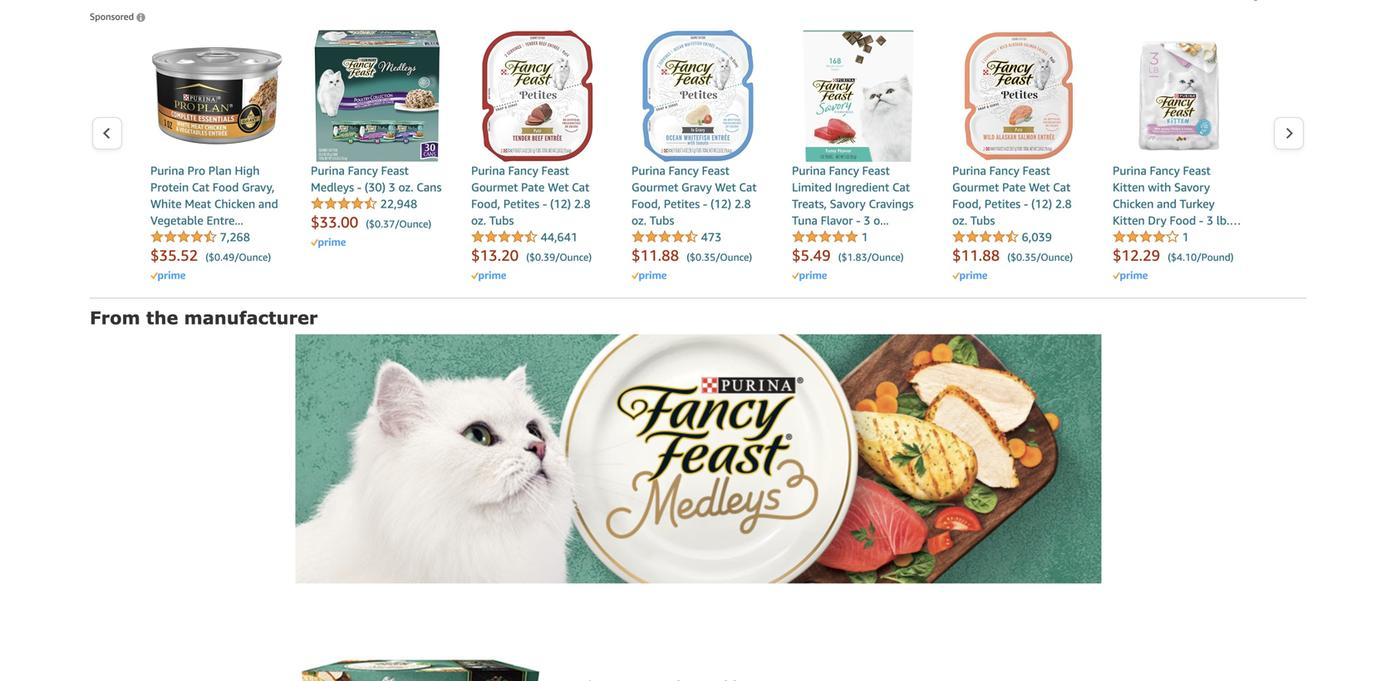 Task type: locate. For each thing, give the bounding box(es) containing it.
0 horizontal spatial savory
[[830, 197, 866, 211]]

1 feast from the left
[[381, 164, 409, 177]]

1 pate from the left
[[521, 180, 545, 194]]

7,268
[[220, 230, 250, 244]]

($1.83/ounce)
[[838, 251, 904, 263]]

2.8 inside the "purina fancy feast gourmet gravy wet cat food, petites - (12) 2.8 oz. tubs"
[[735, 197, 751, 211]]

$11.88 ($0.35/ounce)
[[632, 246, 752, 264], [952, 246, 1073, 264]]

cans
[[417, 180, 442, 194]]

(12)
[[550, 197, 571, 211], [711, 197, 731, 211], [1031, 197, 1052, 211]]

food, inside the "purina fancy feast gourmet gravy wet cat food, petites - (12) 2.8 oz. tubs"
[[632, 197, 661, 211]]

0 horizontal spatial petites
[[503, 197, 540, 211]]

3 right the (30)
[[389, 180, 395, 194]]

3 gourmet from the left
[[952, 180, 999, 194]]

fancy inside the "purina fancy feast gourmet gravy wet cat food, petites - (12) 2.8 oz. tubs"
[[669, 164, 699, 177]]

1 purina fancy feast gourmet pate wet cat food, petites - (12) 2.8 oz. tubs link from the left
[[471, 30, 604, 229]]

1 horizontal spatial gourmet
[[632, 180, 678, 194]]

and inside purina pro plan high protein cat food gravy, white meat chicken and vegetable entre...
[[258, 197, 278, 211]]

$12.29 ($4.10/pound)
[[1113, 246, 1234, 264]]

food, up 473 'link'
[[632, 197, 661, 211]]

2 horizontal spatial food,
[[952, 197, 982, 211]]

5 purina from the left
[[792, 164, 826, 177]]

fancy up gravy
[[669, 164, 699, 177]]

purina fancy feast gourmet pate wet cat food, petites - (12) 2.8 oz. tubs link for $13.20
[[471, 30, 604, 229]]

1 horizontal spatial $11.88
[[952, 246, 1000, 264]]

1 horizontal spatial 1 link
[[1113, 230, 1189, 245]]

gravy
[[681, 180, 712, 194]]

($0.35/ounce) down 473
[[687, 251, 752, 263]]

gourmet up 44,641 link
[[471, 180, 518, 194]]

purina fancy feast gourmet pate wet cat food, petites - (12) 2.8 oz. tubs image for $13.20
[[471, 30, 604, 162]]

protein
[[150, 180, 189, 194]]

(12) inside the "purina fancy feast gourmet gravy wet cat food, petites - (12) 2.8 oz. tubs"
[[711, 197, 731, 211]]

purina for purina fancy feast gourmet gravy wet cat food, petites - (12) 2.8 oz. tubs image
[[632, 164, 666, 177]]

feast inside 'purina fancy feast kitten with savory chicken and turkey kitten dry food - 3 lb.…'
[[1183, 164, 1211, 177]]

($0.39/ounce)
[[526, 251, 592, 263]]

tubs
[[489, 214, 514, 227], [650, 214, 674, 227], [971, 214, 995, 227]]

fancy up with
[[1150, 164, 1180, 177]]

7 purina from the left
[[1113, 164, 1147, 177]]

0 vertical spatial food
[[213, 180, 239, 194]]

1
[[862, 230, 868, 244], [1182, 230, 1189, 244]]

1 horizontal spatial and
[[1157, 197, 1177, 211]]

food,
[[471, 197, 500, 211], [632, 197, 661, 211], [952, 197, 982, 211]]

1 vertical spatial food
[[1170, 214, 1196, 227]]

gourmet up 6,039 link
[[952, 180, 999, 194]]

3 food, from the left
[[952, 197, 982, 211]]

2 tubs from the left
[[650, 214, 674, 227]]

$5.49 ($1.83/ounce)
[[792, 246, 904, 264]]

3 (12) from the left
[[1031, 197, 1052, 211]]

$11.88 for purina fancy feast gourmet gravy wet cat food, petites - (12) 2.8 oz. tubs
[[632, 246, 679, 264]]

1 wet from the left
[[548, 180, 569, 194]]

pate
[[521, 180, 545, 194], [1002, 180, 1026, 194]]

1 horizontal spatial 3
[[864, 214, 871, 227]]

3
[[389, 180, 395, 194], [864, 214, 871, 227], [1207, 214, 1214, 227]]

food
[[213, 180, 239, 194], [1170, 214, 1196, 227]]

1 link
[[792, 230, 868, 245], [1113, 230, 1189, 245]]

and
[[258, 197, 278, 211], [1157, 197, 1177, 211]]

gourmet for 44,641
[[471, 180, 518, 194]]

2 purina fancy feast gourmet pate wet cat food, petites - (12) 2.8 oz. tubs from the left
[[952, 164, 1072, 227]]

5 feast from the left
[[1023, 164, 1050, 177]]

(12) up 44,641
[[550, 197, 571, 211]]

(12) for 44,641
[[550, 197, 571, 211]]

vegetable
[[150, 214, 203, 227]]

2 horizontal spatial petites
[[985, 197, 1021, 211]]

purina inside purina pro plan high protein cat food gravy, white meat chicken and vegetable entre...
[[150, 164, 184, 177]]

1 food, from the left
[[471, 197, 500, 211]]

petites inside the "purina fancy feast gourmet gravy wet cat food, petites - (12) 2.8 oz. tubs"
[[664, 197, 700, 211]]

5 cat from the left
[[1053, 180, 1071, 194]]

feast
[[381, 164, 409, 177], [541, 164, 569, 177], [702, 164, 730, 177], [862, 164, 890, 177], [1023, 164, 1050, 177], [1183, 164, 1211, 177]]

purina fancy feast limited ingredient cat treats, savory cravings tuna flavor - 3 oz. box image
[[792, 30, 925, 162]]

1 vertical spatial savory
[[830, 197, 866, 211]]

tubs up 473 'link'
[[650, 214, 674, 227]]

1 horizontal spatial food
[[1170, 214, 1196, 227]]

cat inside purina pro plan high protein cat food gravy, white meat chicken and vegetable entre...
[[192, 180, 209, 194]]

6 purina from the left
[[952, 164, 986, 177]]

1 ($0.35/ounce) from the left
[[687, 251, 752, 263]]

1 horizontal spatial purina fancy feast gourmet pate wet cat food, petites - (12) 2.8 oz. tubs image
[[952, 30, 1085, 162]]

0 horizontal spatial purina fancy feast gourmet pate wet cat food, petites - (12) 2.8 oz. tubs link
[[471, 30, 604, 229]]

2.8
[[574, 197, 591, 211], [735, 197, 751, 211], [1055, 197, 1072, 211]]

1 horizontal spatial pate
[[1002, 180, 1026, 194]]

purina fancy feast gourmet pate wet cat food, petites - (12) 2.8 oz. tubs link
[[471, 30, 604, 229], [952, 30, 1085, 229]]

1 link for $12.29
[[1113, 230, 1189, 245]]

purina inside the "purina fancy feast gourmet gravy wet cat food, petites - (12) 2.8 oz. tubs"
[[632, 164, 666, 177]]

- right flavor
[[856, 214, 861, 227]]

1 horizontal spatial purina fancy feast gourmet pate wet cat food, petites - (12) 2.8 oz. tubs
[[952, 164, 1072, 227]]

4 cat from the left
[[892, 180, 910, 194]]

1 horizontal spatial wet
[[715, 180, 736, 194]]

purina inside the purina fancy feast limited ingredient cat treats, savory cravings tuna flavor - 3 o...
[[792, 164, 826, 177]]

feast up 6,039
[[1023, 164, 1050, 177]]

food, up 44,641 link
[[471, 197, 500, 211]]

feast inside purina fancy feast medleys - (30) 3 oz. cans
[[381, 164, 409, 177]]

tubs inside the "purina fancy feast gourmet gravy wet cat food, petites - (12) 2.8 oz. tubs"
[[650, 214, 674, 227]]

(12) down gravy
[[711, 197, 731, 211]]

$11.88 ($0.35/ounce) down 473 'link'
[[632, 246, 752, 264]]

1 horizontal spatial chicken
[[1113, 197, 1154, 211]]

1 $11.88 ($0.35/ounce) from the left
[[632, 246, 752, 264]]

3 tubs from the left
[[971, 214, 995, 227]]

6,039
[[1022, 230, 1052, 244]]

gourmet left gravy
[[632, 180, 678, 194]]

1 horizontal spatial (12)
[[711, 197, 731, 211]]

petites down gravy
[[664, 197, 700, 211]]

feast inside the "purina fancy feast gourmet gravy wet cat food, petites - (12) 2.8 oz. tubs"
[[702, 164, 730, 177]]

oz. for 44,641
[[471, 214, 486, 227]]

1 horizontal spatial food,
[[632, 197, 661, 211]]

22,948 link
[[311, 197, 417, 212]]

wet up 44,641
[[548, 180, 569, 194]]

white
[[150, 197, 182, 211]]

purina fancy feast gourmet pate wet cat food, petites - (12) 2.8 oz. tubs up 6,039 link
[[952, 164, 1072, 227]]

1 gourmet from the left
[[471, 180, 518, 194]]

2 (12) from the left
[[711, 197, 731, 211]]

pate up 6,039 link
[[1002, 180, 1026, 194]]

2 cat from the left
[[572, 180, 590, 194]]

0 horizontal spatial wet
[[548, 180, 569, 194]]

1 up the $12.29 ($4.10/pound)
[[1182, 230, 1189, 244]]

list
[[123, 30, 1273, 282]]

$35.52 ($0.49/ounce)
[[150, 246, 271, 264]]

0 vertical spatial savory
[[1174, 180, 1210, 194]]

manufacturer
[[184, 307, 318, 328]]

1 horizontal spatial petites
[[664, 197, 700, 211]]

feast up ingredient
[[862, 164, 890, 177]]

5 fancy from the left
[[989, 164, 1020, 177]]

oz.
[[398, 180, 414, 194], [471, 214, 486, 227], [632, 214, 647, 227], [952, 214, 967, 227]]

cat
[[192, 180, 209, 194], [572, 180, 590, 194], [739, 180, 757, 194], [892, 180, 910, 194], [1053, 180, 1071, 194]]

1 and from the left
[[258, 197, 278, 211]]

0 vertical spatial kitten
[[1113, 180, 1145, 194]]

purina
[[150, 164, 184, 177], [311, 164, 345, 177], [471, 164, 505, 177], [632, 164, 666, 177], [792, 164, 826, 177], [952, 164, 986, 177], [1113, 164, 1147, 177]]

oz. up $13.20
[[471, 214, 486, 227]]

wet inside the "purina fancy feast gourmet gravy wet cat food, petites - (12) 2.8 oz. tubs"
[[715, 180, 736, 194]]

feast up 'turkey' at the right
[[1183, 164, 1211, 177]]

6,039 link
[[952, 230, 1052, 245]]

3 purina from the left
[[471, 164, 505, 177]]

0 horizontal spatial $11.88 ($0.35/ounce)
[[632, 246, 752, 264]]

food down 'turkey' at the right
[[1170, 214, 1196, 227]]

oz. up 6,039 link
[[952, 214, 967, 227]]

($0.35/ounce)
[[687, 251, 752, 263], [1007, 251, 1073, 263]]

food down plan
[[213, 180, 239, 194]]

2 petites from the left
[[664, 197, 700, 211]]

2 feast from the left
[[541, 164, 569, 177]]

savory up flavor
[[830, 197, 866, 211]]

1 fancy from the left
[[348, 164, 378, 177]]

1 vertical spatial kitten
[[1113, 214, 1145, 227]]

purina for purina pro plan high protein cat food gravy, white meat chicken and vegetable entree - (24) 3 oz. pull-top cans image
[[150, 164, 184, 177]]

purina fancy feast gourmet pate wet cat food, petites - (12) 2.8 oz. tubs
[[471, 164, 591, 227], [952, 164, 1072, 227]]

2 purina fancy feast gourmet pate wet cat food, petites - (12) 2.8 oz. tubs link from the left
[[952, 30, 1085, 229]]

3 petites from the left
[[985, 197, 1021, 211]]

3 2.8 from the left
[[1055, 197, 1072, 211]]

purina fancy feast medleys - (30) 3 oz. cans image
[[311, 30, 444, 162]]

0 horizontal spatial 1 link
[[792, 230, 868, 245]]

1 horizontal spatial ($0.35/ounce)
[[1007, 251, 1073, 263]]

tuna
[[792, 214, 818, 227]]

food inside purina pro plan high protein cat food gravy, white meat chicken and vegetable entre...
[[213, 180, 239, 194]]

and down gravy,
[[258, 197, 278, 211]]

1 1 link from the left
[[792, 230, 868, 245]]

2 horizontal spatial 3
[[1207, 214, 1214, 227]]

cravings
[[869, 197, 914, 211]]

tubs up 6,039 link
[[971, 214, 995, 227]]

($0.35/ounce) for 6,039
[[1007, 251, 1073, 263]]

0 horizontal spatial food,
[[471, 197, 500, 211]]

tubs for 473
[[650, 214, 674, 227]]

savory
[[1174, 180, 1210, 194], [830, 197, 866, 211]]

fancy up ingredient
[[829, 164, 859, 177]]

chicken up entre...
[[214, 197, 255, 211]]

0 horizontal spatial ($0.35/ounce)
[[687, 251, 752, 263]]

1 horizontal spatial purina fancy feast gourmet pate wet cat food, petites - (12) 2.8 oz. tubs link
[[952, 30, 1085, 229]]

($0.35/ounce) down 6,039
[[1007, 251, 1073, 263]]

wet for 473
[[715, 180, 736, 194]]

1 purina from the left
[[150, 164, 184, 177]]

$11.88 ($0.35/ounce) down 6,039 link
[[952, 246, 1073, 264]]

6 fancy from the left
[[1150, 164, 1180, 177]]

2 wet from the left
[[715, 180, 736, 194]]

2 horizontal spatial 2.8
[[1055, 197, 1072, 211]]

food, for 44,641
[[471, 197, 500, 211]]

food, up 6,039 link
[[952, 197, 982, 211]]

wet up 6,039
[[1029, 180, 1050, 194]]

purina fancy feast gourmet pate wet cat food, petites - (12) 2.8 oz. tubs image for $11.88
[[952, 30, 1085, 162]]

2 horizontal spatial gourmet
[[952, 180, 999, 194]]

1 link down dry
[[1113, 230, 1189, 245]]

savory up 'turkey' at the right
[[1174, 180, 1210, 194]]

$11.88 ($0.35/ounce) for 473
[[632, 246, 752, 264]]

$33.00 ($0.37/ounce)
[[311, 213, 431, 231]]

2 2.8 from the left
[[735, 197, 751, 211]]

$35.52
[[150, 246, 198, 264]]

feast inside the purina fancy feast limited ingredient cat treats, savory cravings tuna flavor - 3 o...
[[862, 164, 890, 177]]

cat for 473
[[739, 180, 757, 194]]

$12.29
[[1113, 246, 1160, 264]]

feast up gravy
[[702, 164, 730, 177]]

gourmet inside the "purina fancy feast gourmet gravy wet cat food, petites - (12) 2.8 oz. tubs"
[[632, 180, 678, 194]]

chicken inside 'purina fancy feast kitten with savory chicken and turkey kitten dry food - 3 lb.…'
[[1113, 197, 1154, 211]]

3 wet from the left
[[1029, 180, 1050, 194]]

petites up 44,641 link
[[503, 197, 540, 211]]

purina for $13.20 purina fancy feast gourmet pate wet cat food, petites - (12) 2.8 oz. tubs image
[[471, 164, 505, 177]]

cat inside the purina fancy feast limited ingredient cat treats, savory cravings tuna flavor - 3 o...
[[892, 180, 910, 194]]

kitten
[[1113, 180, 1145, 194], [1113, 214, 1145, 227]]

1 cat from the left
[[192, 180, 209, 194]]

$11.88
[[632, 246, 679, 264], [952, 246, 1000, 264]]

0 horizontal spatial $11.88
[[632, 246, 679, 264]]

3 left lb.…
[[1207, 214, 1214, 227]]

2 purina fancy feast gourmet pate wet cat food, petites - (12) 2.8 oz. tubs image from the left
[[952, 30, 1085, 162]]

2 purina from the left
[[311, 164, 345, 177]]

0 horizontal spatial 1
[[862, 230, 868, 244]]

- down 'turkey' at the right
[[1199, 214, 1204, 227]]

oz. up 473 'link'
[[632, 214, 647, 227]]

1 2.8 from the left
[[574, 197, 591, 211]]

$11.88 down 6,039 link
[[952, 246, 1000, 264]]

1 chicken from the left
[[214, 197, 255, 211]]

oz. up the 22,948
[[398, 180, 414, 194]]

1 tubs from the left
[[489, 214, 514, 227]]

feast up the (30)
[[381, 164, 409, 177]]

2 1 from the left
[[1182, 230, 1189, 244]]

savory inside 'purina fancy feast kitten with savory chicken and turkey kitten dry food - 3 lb.…'
[[1174, 180, 1210, 194]]

0 horizontal spatial 3
[[389, 180, 395, 194]]

2.8 for 473
[[735, 197, 751, 211]]

purina inside purina fancy feast medleys - (30) 3 oz. cans
[[311, 164, 345, 177]]

oz. inside purina fancy feast medleys - (30) 3 oz. cans
[[398, 180, 414, 194]]

- left the (30)
[[357, 180, 362, 194]]

from the manufacturer
[[90, 307, 318, 328]]

1 horizontal spatial tubs
[[650, 214, 674, 227]]

fancy for 6,039 link
[[989, 164, 1020, 177]]

(12) up 6,039
[[1031, 197, 1052, 211]]

-
[[357, 180, 362, 194], [543, 197, 547, 211], [703, 197, 708, 211], [1024, 197, 1028, 211], [856, 214, 861, 227], [1199, 214, 1204, 227]]

fancy up 44,641 link
[[508, 164, 538, 177]]

1 horizontal spatial $11.88 ($0.35/ounce)
[[952, 246, 1073, 264]]

petites
[[503, 197, 540, 211], [664, 197, 700, 211], [985, 197, 1021, 211]]

2 1 link from the left
[[1113, 230, 1189, 245]]

pate for $13.20
[[521, 180, 545, 194]]

2 pate from the left
[[1002, 180, 1026, 194]]

wet right gravy
[[715, 180, 736, 194]]

2 chicken from the left
[[1113, 197, 1154, 211]]

1 link for $5.49
[[792, 230, 868, 245]]

4 fancy from the left
[[829, 164, 859, 177]]

2 horizontal spatial (12)
[[1031, 197, 1052, 211]]

2 fancy from the left
[[508, 164, 538, 177]]

fancy up 6,039 link
[[989, 164, 1020, 177]]

2 $11.88 ($0.35/ounce) from the left
[[952, 246, 1073, 264]]

fancy
[[348, 164, 378, 177], [508, 164, 538, 177], [669, 164, 699, 177], [829, 164, 859, 177], [989, 164, 1020, 177], [1150, 164, 1180, 177]]

3 inside the purina fancy feast limited ingredient cat treats, savory cravings tuna flavor - 3 o...
[[864, 214, 871, 227]]

oz. inside the "purina fancy feast gourmet gravy wet cat food, petites - (12) 2.8 oz. tubs"
[[632, 214, 647, 227]]

1 purina fancy feast gourmet pate wet cat food, petites - (12) 2.8 oz. tubs image from the left
[[471, 30, 604, 162]]

purina pro plan high protein cat food gravy, white meat chicken and vegetable entre... link
[[150, 30, 283, 229]]

and down with
[[1157, 197, 1177, 211]]

kitten left dry
[[1113, 214, 1145, 227]]

purina inside 'purina fancy feast kitten with savory chicken and turkey kitten dry food - 3 lb.…'
[[1113, 164, 1147, 177]]

2 food, from the left
[[632, 197, 661, 211]]

petites up 6,039 link
[[985, 197, 1021, 211]]

$11.88 down 473 'link'
[[632, 246, 679, 264]]

cat for 44,641
[[572, 180, 590, 194]]

feast for purina fancy feast gourmet gravy wet cat food, petites - (12) 2.8 oz. tubs image
[[702, 164, 730, 177]]

2 $11.88 from the left
[[952, 246, 1000, 264]]

ingredient
[[835, 180, 889, 194]]

chicken
[[214, 197, 255, 211], [1113, 197, 1154, 211]]

0 horizontal spatial chicken
[[214, 197, 255, 211]]

food, for 6,039
[[952, 197, 982, 211]]

petites for 6,039
[[985, 197, 1021, 211]]

4 purina from the left
[[632, 164, 666, 177]]

0 horizontal spatial (12)
[[550, 197, 571, 211]]

purina fancy feast limited ingredient cat treats, savory cravings tuna flavor - 3 o... link
[[792, 30, 925, 229]]

1 petites from the left
[[503, 197, 540, 211]]

6 feast from the left
[[1183, 164, 1211, 177]]

1 link down flavor
[[792, 230, 868, 245]]

0 horizontal spatial gourmet
[[471, 180, 518, 194]]

0 horizontal spatial 2.8
[[574, 197, 591, 211]]

$5.49
[[792, 246, 831, 264]]

7,268 link
[[150, 230, 250, 245]]

1 horizontal spatial 2.8
[[735, 197, 751, 211]]

tubs for 44,641
[[489, 214, 514, 227]]

wet
[[548, 180, 569, 194], [715, 180, 736, 194], [1029, 180, 1050, 194]]

- down gravy
[[703, 197, 708, 211]]

- inside the purina fancy feast limited ingredient cat treats, savory cravings tuna flavor - 3 o...
[[856, 214, 861, 227]]

chicken up dry
[[1113, 197, 1154, 211]]

1 horizontal spatial savory
[[1174, 180, 1210, 194]]

gravy,
[[242, 180, 275, 194]]

2 and from the left
[[1157, 197, 1177, 211]]

savory inside the purina fancy feast limited ingredient cat treats, savory cravings tuna flavor - 3 o...
[[830, 197, 866, 211]]

2 gourmet from the left
[[632, 180, 678, 194]]

sponsored
[[90, 11, 136, 22]]

3 left o...
[[864, 214, 871, 227]]

$11.88 ($0.35/ounce) for 6,039
[[952, 246, 1073, 264]]

1 for $5.49
[[862, 230, 868, 244]]

0 horizontal spatial tubs
[[489, 214, 514, 227]]

3 fancy from the left
[[669, 164, 699, 177]]

0 horizontal spatial pate
[[521, 180, 545, 194]]

kitten left with
[[1113, 180, 1145, 194]]

pate up 44,641 link
[[521, 180, 545, 194]]

purina fancy feast limited ingredient cat treats, savory cravings tuna flavor - 3 o...
[[792, 164, 914, 227]]

feast up 44,641
[[541, 164, 569, 177]]

fancy inside purina fancy feast medleys - (30) 3 oz. cans
[[348, 164, 378, 177]]

1 up ($1.83/ounce)
[[862, 230, 868, 244]]

1 horizontal spatial 1
[[1182, 230, 1189, 244]]

0 horizontal spatial food
[[213, 180, 239, 194]]

tubs up 44,641 link
[[489, 214, 514, 227]]

cat for 6,039
[[1053, 180, 1071, 194]]

4 feast from the left
[[862, 164, 890, 177]]

0 horizontal spatial purina fancy feast gourmet pate wet cat food, petites - (12) 2.8 oz. tubs
[[471, 164, 591, 227]]

$13.20
[[471, 246, 519, 264]]

purina fancy feast gourmet pate wet cat food, petites - (12) 2.8 oz. tubs up 44,641 link
[[471, 164, 591, 227]]

$33.00
[[311, 213, 358, 231]]

purina for 'purina fancy feast kitten with savory chicken and turkey kitten dry food - 3 lb. bag' image
[[1113, 164, 1147, 177]]

2 horizontal spatial wet
[[1029, 180, 1050, 194]]

plan
[[208, 164, 232, 177]]

1 1 from the left
[[862, 230, 868, 244]]

0 horizontal spatial and
[[258, 197, 278, 211]]

1 (12) from the left
[[550, 197, 571, 211]]

gourmet
[[471, 180, 518, 194], [632, 180, 678, 194], [952, 180, 999, 194]]

fancy up the (30)
[[348, 164, 378, 177]]

2 horizontal spatial tubs
[[971, 214, 995, 227]]

purina fancy feast gourmet pate wet cat food, petites - (12) 2.8 oz. tubs image
[[471, 30, 604, 162], [952, 30, 1085, 162]]

3 feast from the left
[[702, 164, 730, 177]]

1 $11.88 from the left
[[632, 246, 679, 264]]

3 cat from the left
[[739, 180, 757, 194]]

0 horizontal spatial purina fancy feast gourmet pate wet cat food, petites - (12) 2.8 oz. tubs image
[[471, 30, 604, 162]]

1 purina fancy feast gourmet pate wet cat food, petites - (12) 2.8 oz. tubs from the left
[[471, 164, 591, 227]]

cat inside the "purina fancy feast gourmet gravy wet cat food, petites - (12) 2.8 oz. tubs"
[[739, 180, 757, 194]]

473
[[701, 230, 722, 244]]

2 ($0.35/ounce) from the left
[[1007, 251, 1073, 263]]



Task type: describe. For each thing, give the bounding box(es) containing it.
from
[[90, 307, 140, 328]]

purina fancy feast gourmet gravy wet cat food, petites - (12) 2.8 oz. tubs image
[[632, 30, 765, 162]]

1 for $12.29
[[1182, 230, 1189, 244]]

pate for $11.88
[[1002, 180, 1026, 194]]

fancy feast medleys primavera collection variety pack of wet cat food cans image
[[295, 604, 545, 681]]

meat
[[185, 197, 211, 211]]

purina for $11.88's purina fancy feast gourmet pate wet cat food, petites - (12) 2.8 oz. tubs image
[[952, 164, 986, 177]]

($0.37/ounce)
[[366, 218, 431, 230]]

list containing $33.00
[[123, 30, 1273, 282]]

flavor
[[821, 214, 853, 227]]

feast for $11.88's purina fancy feast gourmet pate wet cat food, petites - (12) 2.8 oz. tubs image
[[1023, 164, 1050, 177]]

purina fancy feast gourmet gravy wet cat food, petites - (12) 2.8 oz. tubs
[[632, 164, 757, 227]]

purina fancy feast kitten with savory chicken and turkey kitten dry food - 3 lb. bag image
[[1113, 30, 1246, 162]]

- up 44,641
[[543, 197, 547, 211]]

2 kitten from the top
[[1113, 214, 1145, 227]]

the
[[146, 307, 178, 328]]

1 kitten from the top
[[1113, 180, 1145, 194]]

pro
[[187, 164, 205, 177]]

purina fancy feast gourmet gravy wet cat food, petites - (12) 2.8 oz. tubs link
[[632, 30, 765, 229]]

fancy for 22,948 link
[[348, 164, 378, 177]]

turkey
[[1180, 197, 1215, 211]]

purina fancy feast gourmet pate wet cat food, petites - (12) 2.8 oz. tubs link for $11.88
[[952, 30, 1085, 229]]

purina fancy feast medleys - (30) 3 oz. cans link
[[311, 30, 444, 196]]

purina pro plan high protein cat food gravy, white meat chicken and vegetable entre...
[[150, 164, 278, 227]]

purina for purina fancy feast medleys - (30) 3 oz. cans image
[[311, 164, 345, 177]]

fancy for 473 'link'
[[669, 164, 699, 177]]

($0.49/ounce)
[[205, 251, 271, 263]]

- inside 'purina fancy feast kitten with savory chicken and turkey kitten dry food - 3 lb.…'
[[1199, 214, 1204, 227]]

22,948
[[380, 197, 417, 211]]

petites for 44,641
[[503, 197, 540, 211]]

feast for 'purina fancy feast kitten with savory chicken and turkey kitten dry food - 3 lb. bag' image
[[1183, 164, 1211, 177]]

fancy for 44,641 link
[[508, 164, 538, 177]]

purina fancy feast gourmet pate wet cat food, petites - (12) 2.8 oz. tubs for $13.20
[[471, 164, 591, 227]]

fancy inside 'purina fancy feast kitten with savory chicken and turkey kitten dry food - 3 lb.…'
[[1150, 164, 1180, 177]]

tubs for 6,039
[[971, 214, 995, 227]]

$13.20 ($0.39/ounce)
[[471, 246, 592, 264]]

purina fancy feast kitten with savory chicken and turkey kitten dry food - 3 lb.… link
[[1113, 30, 1246, 229]]

- inside purina fancy feast medleys - (30) 3 oz. cans
[[357, 180, 362, 194]]

gourmet for 473
[[632, 180, 678, 194]]

44,641
[[541, 230, 578, 244]]

(12) for 473
[[711, 197, 731, 211]]

limited
[[792, 180, 832, 194]]

($4.10/pound)
[[1168, 251, 1234, 263]]

473 link
[[632, 230, 722, 245]]

(12) for 6,039
[[1031, 197, 1052, 211]]

purina fancy feast gourmet pate wet cat food, petites - (12) 2.8 oz. tubs for $11.88
[[952, 164, 1072, 227]]

previous image
[[102, 127, 111, 140]]

purina fancy feast kitten with savory chicken and turkey kitten dry food - 3 lb.…
[[1113, 164, 1241, 227]]

purina pro plan high protein cat food gravy, white meat chicken and vegetable entree - (24) 3 oz. pull-top cans image
[[150, 30, 283, 162]]

sponsored link
[[90, 3, 145, 24]]

feast for $13.20 purina fancy feast gourmet pate wet cat food, petites - (12) 2.8 oz. tubs image
[[541, 164, 569, 177]]

next image
[[1285, 127, 1294, 140]]

($0.35/ounce) for 473
[[687, 251, 752, 263]]

high
[[235, 164, 260, 177]]

food inside 'purina fancy feast kitten with savory chicken and turkey kitten dry food - 3 lb.…'
[[1170, 214, 1196, 227]]

wet for 6,039
[[1029, 180, 1050, 194]]

chicken inside purina pro plan high protein cat food gravy, white meat chicken and vegetable entre...
[[214, 197, 255, 211]]

oz. for 6,039
[[952, 214, 967, 227]]

treats,
[[792, 197, 827, 211]]

dry
[[1148, 214, 1167, 227]]

3 inside 'purina fancy feast kitten with savory chicken and turkey kitten dry food - 3 lb.…'
[[1207, 214, 1214, 227]]

2.8 for 6,039
[[1055, 197, 1072, 211]]

oz. for 473
[[632, 214, 647, 227]]

2.8 for 44,641
[[574, 197, 591, 211]]

and inside 'purina fancy feast kitten with savory chicken and turkey kitten dry food - 3 lb.…'
[[1157, 197, 1177, 211]]

medleys
[[311, 180, 354, 194]]

gourmet for 6,039
[[952, 180, 999, 194]]

wet for 44,641
[[548, 180, 569, 194]]

lb.…
[[1217, 214, 1241, 227]]

- inside the "purina fancy feast gourmet gravy wet cat food, petites - (12) 2.8 oz. tubs"
[[703, 197, 708, 211]]

3 inside purina fancy feast medleys - (30) 3 oz. cans
[[389, 180, 395, 194]]

$11.88 for purina fancy feast gourmet pate wet cat food, petites - (12) 2.8 oz. tubs
[[952, 246, 1000, 264]]

- up 6,039
[[1024, 197, 1028, 211]]

44,641 link
[[471, 230, 578, 245]]

petites for 473
[[664, 197, 700, 211]]

with
[[1148, 180, 1171, 194]]

purina tidy cats naturally strong cat litter. image
[[295, 335, 1102, 584]]

feast for "purina fancy feast limited ingredient cat treats, savory cravings tuna flavor - 3 oz. box" image
[[862, 164, 890, 177]]

purina for "purina fancy feast limited ingredient cat treats, savory cravings tuna flavor - 3 oz. box" image
[[792, 164, 826, 177]]

(30)
[[365, 180, 386, 194]]

entre...
[[207, 214, 243, 227]]

feast for purina fancy feast medleys - (30) 3 oz. cans image
[[381, 164, 409, 177]]

food, for 473
[[632, 197, 661, 211]]

o...
[[874, 214, 889, 227]]

fancy inside the purina fancy feast limited ingredient cat treats, savory cravings tuna flavor - 3 o...
[[829, 164, 859, 177]]

purina fancy feast medleys - (30) 3 oz. cans
[[311, 164, 442, 194]]



Task type: vqa. For each thing, say whether or not it's contained in the screenshot.
dropdown icon
no



